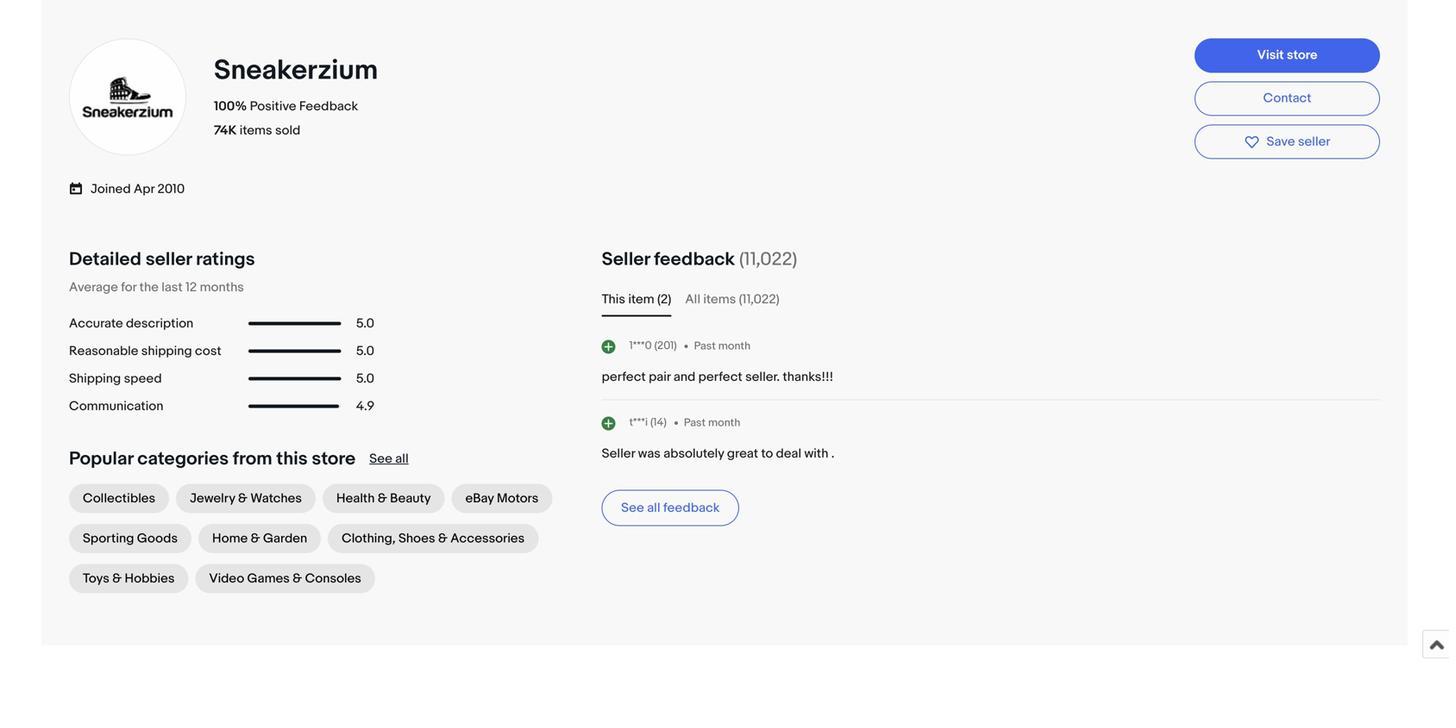 Task type: describe. For each thing, give the bounding box(es) containing it.
reasonable shipping cost
[[69, 344, 221, 359]]

accurate
[[69, 316, 123, 332]]

all for see all
[[395, 452, 409, 467]]

2010
[[157, 182, 185, 197]]

(2)
[[657, 292, 671, 308]]

1***0 (201)
[[629, 339, 677, 353]]

health & beauty
[[336, 491, 431, 507]]

5.0 for accurate description
[[356, 316, 374, 332]]

ratings
[[196, 248, 255, 271]]

video
[[209, 572, 244, 587]]

sporting goods link
[[69, 525, 192, 554]]

shipping speed
[[69, 371, 162, 387]]

watches
[[250, 491, 302, 507]]

this
[[602, 292, 625, 308]]

detailed
[[69, 248, 141, 271]]

0 horizontal spatial store
[[312, 448, 356, 471]]

sold
[[275, 123, 300, 138]]

(14)
[[650, 416, 667, 430]]

see all feedback
[[621, 501, 720, 516]]

reasonable
[[69, 344, 138, 359]]

clothing,
[[342, 531, 396, 547]]

12
[[186, 280, 197, 295]]

seller was absolutely great to deal with .
[[602, 446, 835, 462]]

deal
[[776, 446, 801, 462]]

home & garden link
[[198, 525, 321, 554]]

.
[[831, 446, 835, 462]]

detailed seller ratings
[[69, 248, 255, 271]]

health & beauty link
[[323, 484, 445, 514]]

all
[[685, 292, 701, 308]]

1***0
[[629, 339, 652, 353]]

thanks!!!
[[783, 370, 834, 385]]

sporting
[[83, 531, 134, 547]]

speed
[[124, 371, 162, 387]]

hobbies
[[125, 572, 175, 587]]

visit
[[1257, 47, 1284, 63]]

ebay
[[465, 491, 494, 507]]

ebay motors
[[465, 491, 539, 507]]

video games & consoles
[[209, 572, 361, 587]]

joined apr 2010
[[91, 182, 185, 197]]

seller feedback (11,022)
[[602, 248, 797, 271]]

see all link
[[369, 452, 409, 467]]

pair
[[649, 370, 671, 385]]

past month for perfect
[[694, 340, 751, 353]]

collectibles link
[[69, 484, 169, 514]]

ebay motors link
[[452, 484, 552, 514]]

& for beauty
[[378, 491, 387, 507]]

past for and
[[694, 340, 716, 353]]

jewelry & watches link
[[176, 484, 316, 514]]

see all feedback link
[[602, 490, 739, 527]]

(201)
[[654, 339, 677, 353]]

1 perfect from the left
[[602, 370, 646, 385]]

past month for great
[[684, 417, 740, 430]]

communication
[[69, 399, 163, 415]]

see for see all feedback
[[621, 501, 644, 516]]

74k items sold
[[214, 123, 300, 138]]

1 horizontal spatial store
[[1287, 47, 1318, 63]]

5.0 for shipping speed
[[356, 371, 374, 387]]

games
[[247, 572, 290, 587]]

visit store
[[1257, 47, 1318, 63]]

1 vertical spatial feedback
[[663, 501, 720, 516]]

shipping
[[69, 371, 121, 387]]

feedback
[[299, 99, 358, 114]]

sporting goods
[[83, 531, 178, 547]]

sneakerzium link
[[214, 54, 384, 87]]

clothing, shoes & accessories
[[342, 531, 525, 547]]

cost
[[195, 344, 221, 359]]

with
[[804, 446, 829, 462]]

accessories
[[451, 531, 525, 547]]

goods
[[137, 531, 178, 547]]

month for perfect
[[718, 340, 751, 353]]

toys & hobbies link
[[69, 565, 188, 594]]

seller.
[[745, 370, 780, 385]]

perfect pair and perfect seller. thanks!!!
[[602, 370, 834, 385]]

sneakerzium
[[214, 54, 378, 87]]

home
[[212, 531, 248, 547]]

was
[[638, 446, 661, 462]]

74k
[[214, 123, 237, 138]]

items for 74k
[[240, 123, 272, 138]]

all items (11,022)
[[685, 292, 780, 308]]



Task type: vqa. For each thing, say whether or not it's contained in the screenshot.
'Sneakerzium' link
yes



Task type: locate. For each thing, give the bounding box(es) containing it.
0 vertical spatial past month
[[694, 340, 751, 353]]

2 vertical spatial 5.0
[[356, 371, 374, 387]]

contact link
[[1195, 81, 1380, 116]]

popular
[[69, 448, 133, 471]]

0 vertical spatial 5.0
[[356, 316, 374, 332]]

(11,022) for all items (11,022)
[[739, 292, 780, 308]]

2 perfect from the left
[[698, 370, 743, 385]]

store right visit
[[1287, 47, 1318, 63]]

t***i (14)
[[629, 416, 667, 430]]

0 vertical spatial seller
[[1298, 134, 1331, 150]]

past up absolutely
[[684, 417, 706, 430]]

seller right the save
[[1298, 134, 1331, 150]]

description
[[126, 316, 193, 332]]

accurate description
[[69, 316, 193, 332]]

popular categories from this store
[[69, 448, 356, 471]]

joined
[[91, 182, 131, 197]]

visit store link
[[1195, 38, 1380, 73]]

seller inside button
[[1298, 134, 1331, 150]]

0 vertical spatial seller
[[602, 248, 650, 271]]

health
[[336, 491, 375, 507]]

1 (11,022) from the top
[[739, 248, 797, 271]]

1 vertical spatial all
[[647, 501, 661, 516]]

save
[[1267, 134, 1295, 150]]

1 vertical spatial past
[[684, 417, 706, 430]]

categories
[[137, 448, 229, 471]]

0 vertical spatial see
[[369, 452, 392, 467]]

t***i
[[629, 416, 648, 430]]

seller for seller was absolutely great to deal with .
[[602, 446, 635, 462]]

tab list containing this item (2)
[[602, 289, 1380, 310]]

1 horizontal spatial seller
[[1298, 134, 1331, 150]]

3 5.0 from the top
[[356, 371, 374, 387]]

save seller
[[1267, 134, 1331, 150]]

1 vertical spatial past month
[[684, 417, 740, 430]]

1 vertical spatial seller
[[146, 248, 192, 271]]

past for absolutely
[[684, 417, 706, 430]]

5.0 for reasonable shipping cost
[[356, 344, 374, 359]]

& for garden
[[251, 531, 260, 547]]

1 vertical spatial 5.0
[[356, 344, 374, 359]]

feedback down absolutely
[[663, 501, 720, 516]]

consoles
[[305, 572, 361, 587]]

clothing, shoes & accessories link
[[328, 525, 539, 554]]

seller
[[602, 248, 650, 271], [602, 446, 635, 462]]

see all
[[369, 452, 409, 467]]

seller left was
[[602, 446, 635, 462]]

5.0
[[356, 316, 374, 332], [356, 344, 374, 359], [356, 371, 374, 387]]

text__icon wrapper image
[[69, 179, 91, 196]]

past up perfect pair and perfect seller. thanks!!!
[[694, 340, 716, 353]]

save seller button
[[1195, 125, 1380, 159]]

average
[[69, 280, 118, 295]]

& right jewelry
[[238, 491, 248, 507]]

perfect right and
[[698, 370, 743, 385]]

items down positive at the left top of the page
[[240, 123, 272, 138]]

seller up this item (2) on the left top of the page
[[602, 248, 650, 271]]

shipping
[[141, 344, 192, 359]]

feedback
[[654, 248, 735, 271], [663, 501, 720, 516]]

& right home
[[251, 531, 260, 547]]

0 vertical spatial all
[[395, 452, 409, 467]]

toys
[[83, 572, 109, 587]]

0 horizontal spatial seller
[[146, 248, 192, 271]]

1 vertical spatial seller
[[602, 446, 635, 462]]

last
[[162, 280, 183, 295]]

store right this
[[312, 448, 356, 471]]

jewelry & watches
[[190, 491, 302, 507]]

0 horizontal spatial perfect
[[602, 370, 646, 385]]

0 horizontal spatial all
[[395, 452, 409, 467]]

from
[[233, 448, 272, 471]]

1 horizontal spatial see
[[621, 501, 644, 516]]

(11,022) for seller feedback (11,022)
[[739, 248, 797, 271]]

items
[[240, 123, 272, 138], [703, 292, 736, 308]]

1 vertical spatial month
[[708, 417, 740, 430]]

to
[[761, 446, 773, 462]]

(11,022) right all
[[739, 292, 780, 308]]

& right shoes
[[438, 531, 448, 547]]

1 horizontal spatial all
[[647, 501, 661, 516]]

beauty
[[390, 491, 431, 507]]

store
[[1287, 47, 1318, 63], [312, 448, 356, 471]]

seller for save
[[1298, 134, 1331, 150]]

items for all
[[703, 292, 736, 308]]

(11,022) up all items (11,022)
[[739, 248, 797, 271]]

0 horizontal spatial see
[[369, 452, 392, 467]]

all up beauty
[[395, 452, 409, 467]]

past month up seller was absolutely great to deal with .
[[684, 417, 740, 430]]

1 vertical spatial see
[[621, 501, 644, 516]]

&
[[238, 491, 248, 507], [378, 491, 387, 507], [251, 531, 260, 547], [438, 531, 448, 547], [112, 572, 122, 587], [293, 572, 302, 587]]

all down was
[[647, 501, 661, 516]]

average for the last 12 months
[[69, 280, 244, 295]]

1 5.0 from the top
[[356, 316, 374, 332]]

item
[[628, 292, 654, 308]]

(11,022) inside tab list
[[739, 292, 780, 308]]

past month
[[694, 340, 751, 353], [684, 417, 740, 430]]

0 vertical spatial feedback
[[654, 248, 735, 271]]

0 vertical spatial (11,022)
[[739, 248, 797, 271]]

& right games
[[293, 572, 302, 587]]

and
[[674, 370, 696, 385]]

tab list
[[602, 289, 1380, 310]]

(11,022)
[[739, 248, 797, 271], [739, 292, 780, 308]]

garden
[[263, 531, 307, 547]]

positive
[[250, 99, 296, 114]]

seller
[[1298, 134, 1331, 150], [146, 248, 192, 271]]

1 vertical spatial store
[[312, 448, 356, 471]]

collectibles
[[83, 491, 155, 507]]

all for see all feedback
[[647, 501, 661, 516]]

& right health
[[378, 491, 387, 507]]

months
[[200, 280, 244, 295]]

absolutely
[[664, 446, 724, 462]]

all
[[395, 452, 409, 467], [647, 501, 661, 516]]

see down was
[[621, 501, 644, 516]]

0 vertical spatial past
[[694, 340, 716, 353]]

4.9
[[356, 399, 374, 415]]

month up perfect pair and perfect seller. thanks!!!
[[718, 340, 751, 353]]

& for hobbies
[[112, 572, 122, 587]]

month for great
[[708, 417, 740, 430]]

this item (2)
[[602, 292, 671, 308]]

apr
[[134, 182, 154, 197]]

items inside tab list
[[703, 292, 736, 308]]

the
[[139, 280, 159, 295]]

jewelry
[[190, 491, 235, 507]]

past
[[694, 340, 716, 353], [684, 417, 706, 430]]

for
[[121, 280, 137, 295]]

seller for seller feedback (11,022)
[[602, 248, 650, 271]]

month up seller was absolutely great to deal with .
[[708, 417, 740, 430]]

sneakerzium image
[[67, 37, 188, 157]]

& right toys
[[112, 572, 122, 587]]

past month up perfect pair and perfect seller. thanks!!!
[[694, 340, 751, 353]]

toys & hobbies
[[83, 572, 175, 587]]

items right all
[[703, 292, 736, 308]]

see up health & beauty link
[[369, 452, 392, 467]]

feedback up all
[[654, 248, 735, 271]]

this
[[276, 448, 308, 471]]

seller up last
[[146, 248, 192, 271]]

0 horizontal spatial items
[[240, 123, 272, 138]]

0 vertical spatial store
[[1287, 47, 1318, 63]]

see for see all
[[369, 452, 392, 467]]

seller for detailed
[[146, 248, 192, 271]]

1 horizontal spatial perfect
[[698, 370, 743, 385]]

100%
[[214, 99, 247, 114]]

1 vertical spatial items
[[703, 292, 736, 308]]

video games & consoles link
[[195, 565, 375, 594]]

& for watches
[[238, 491, 248, 507]]

contact
[[1263, 90, 1312, 106]]

1 vertical spatial (11,022)
[[739, 292, 780, 308]]

2 (11,022) from the top
[[739, 292, 780, 308]]

home & garden
[[212, 531, 307, 547]]

2 seller from the top
[[602, 446, 635, 462]]

perfect
[[602, 370, 646, 385], [698, 370, 743, 385]]

great
[[727, 446, 758, 462]]

motors
[[497, 491, 539, 507]]

0 vertical spatial month
[[718, 340, 751, 353]]

shoes
[[399, 531, 435, 547]]

perfect down the 1***0
[[602, 370, 646, 385]]

2 5.0 from the top
[[356, 344, 374, 359]]

1 horizontal spatial items
[[703, 292, 736, 308]]

1 seller from the top
[[602, 248, 650, 271]]

0 vertical spatial items
[[240, 123, 272, 138]]



